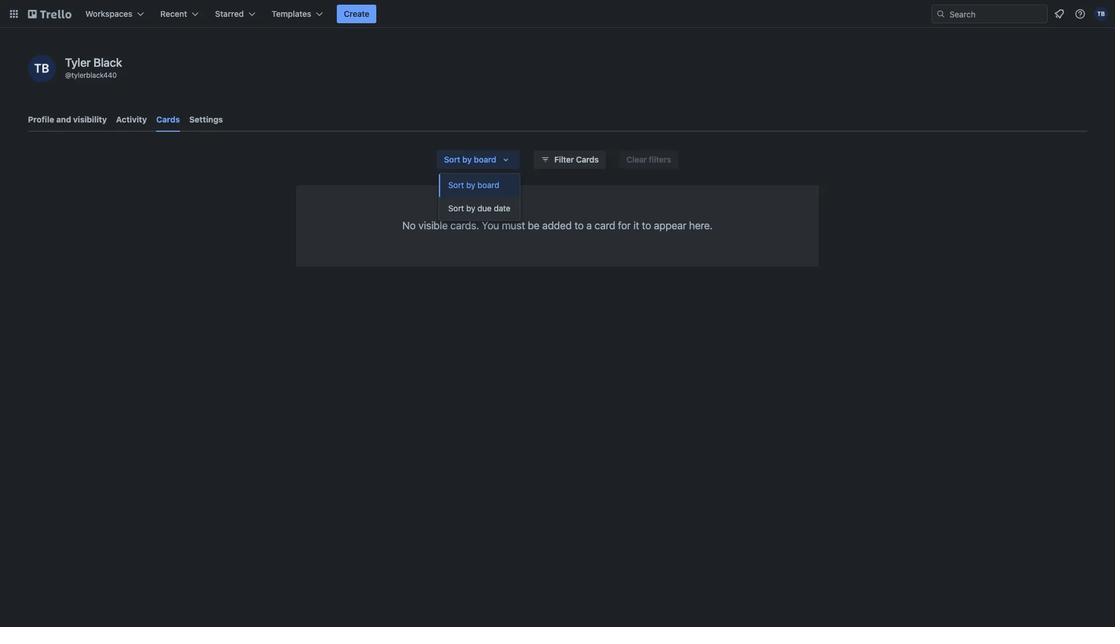 Task type: locate. For each thing, give the bounding box(es) containing it.
filters
[[649, 154, 671, 164]]

0 vertical spatial cards
[[156, 114, 180, 124]]

sort by board for sort by board button
[[448, 180, 499, 190]]

menu
[[439, 174, 520, 220]]

sort for 'sort by due date' button
[[448, 203, 464, 213]]

sort by board up sort by board button
[[444, 154, 496, 164]]

by
[[462, 154, 472, 164], [466, 180, 475, 190], [466, 203, 475, 213]]

by up sort by board button
[[462, 154, 472, 164]]

primary element
[[0, 0, 1115, 28]]

board inside button
[[477, 180, 499, 190]]

1 to from the left
[[574, 220, 584, 232]]

cards
[[156, 114, 180, 124], [576, 154, 599, 164]]

sort up sort by due date
[[448, 180, 464, 190]]

by inside popup button
[[462, 154, 472, 164]]

sort inside button
[[448, 203, 464, 213]]

1 horizontal spatial cards
[[576, 154, 599, 164]]

sort for sort by board popup button
[[444, 154, 460, 164]]

0 horizontal spatial cards
[[156, 114, 180, 124]]

sort by board
[[444, 154, 496, 164], [448, 180, 499, 190]]

by for sort by board button
[[466, 180, 475, 190]]

sort by board button
[[437, 150, 519, 169]]

to left a
[[574, 220, 584, 232]]

you
[[482, 220, 499, 232]]

sort
[[444, 154, 460, 164], [448, 180, 464, 190], [448, 203, 464, 213]]

tylerblack440
[[71, 71, 117, 80]]

by for sort by board popup button
[[462, 154, 472, 164]]

be
[[528, 220, 540, 232]]

card
[[595, 220, 615, 232]]

profile and visibility
[[28, 114, 107, 124]]

2 to from the left
[[642, 220, 651, 232]]

recent button
[[153, 5, 206, 23]]

to
[[574, 220, 584, 232], [642, 220, 651, 232]]

a
[[586, 220, 592, 232]]

by up sort by due date
[[466, 180, 475, 190]]

it
[[633, 220, 639, 232]]

profile and visibility link
[[28, 109, 107, 130]]

1 horizontal spatial to
[[642, 220, 651, 232]]

2 vertical spatial sort
[[448, 203, 464, 213]]

by left the due at the top of page
[[466, 203, 475, 213]]

sort by board button
[[439, 174, 520, 197]]

no
[[402, 220, 416, 232]]

sort inside popup button
[[444, 154, 460, 164]]

and
[[56, 114, 71, 124]]

0 notifications image
[[1052, 7, 1066, 21]]

workspaces button
[[78, 5, 151, 23]]

1 vertical spatial cards
[[576, 154, 599, 164]]

by inside button
[[466, 203, 475, 213]]

1 vertical spatial sort by board
[[448, 180, 499, 190]]

tyler black (tylerblack440) image
[[1094, 7, 1108, 21]]

board inside popup button
[[474, 154, 496, 164]]

0 horizontal spatial to
[[574, 220, 584, 232]]

board for sort by board popup button
[[474, 154, 496, 164]]

sort inside button
[[448, 180, 464, 190]]

templates
[[272, 9, 311, 19]]

menu containing sort by board
[[439, 174, 520, 220]]

added
[[542, 220, 572, 232]]

settings
[[189, 114, 223, 124]]

sort by due date
[[448, 203, 510, 213]]

by inside button
[[466, 180, 475, 190]]

sort by board inside popup button
[[444, 154, 496, 164]]

create button
[[337, 5, 376, 23]]

board
[[474, 154, 496, 164], [477, 180, 499, 190]]

1 vertical spatial board
[[477, 180, 499, 190]]

cards right 'activity'
[[156, 114, 180, 124]]

visible
[[418, 220, 448, 232]]

Search field
[[945, 5, 1047, 23]]

0 vertical spatial sort
[[444, 154, 460, 164]]

0 vertical spatial by
[[462, 154, 472, 164]]

due
[[477, 203, 492, 213]]

to right it
[[642, 220, 651, 232]]

2 vertical spatial by
[[466, 203, 475, 213]]

sort by board up sort by due date
[[448, 180, 499, 190]]

sort up the cards.
[[448, 203, 464, 213]]

sort by due date button
[[439, 197, 520, 220]]

0 vertical spatial sort by board
[[444, 154, 496, 164]]

board up the due at the top of page
[[477, 180, 499, 190]]

0 vertical spatial board
[[474, 154, 496, 164]]

tyler black (tylerblack440) image
[[28, 55, 56, 82]]

1 vertical spatial sort
[[448, 180, 464, 190]]

board up sort by board button
[[474, 154, 496, 164]]

sort up sort by board button
[[444, 154, 460, 164]]

activity link
[[116, 109, 147, 130]]

1 vertical spatial by
[[466, 180, 475, 190]]

visibility
[[73, 114, 107, 124]]

cards right filter
[[576, 154, 599, 164]]

sort by board inside button
[[448, 180, 499, 190]]

filter
[[554, 154, 574, 164]]



Task type: describe. For each thing, give the bounding box(es) containing it.
board for sort by board button
[[477, 180, 499, 190]]

recent
[[160, 9, 187, 19]]

templates button
[[265, 5, 330, 23]]

settings link
[[189, 109, 223, 130]]

filter cards button
[[533, 150, 606, 169]]

appear
[[654, 220, 686, 232]]

starred button
[[208, 5, 262, 23]]

clear filters button
[[620, 150, 678, 169]]

tyler black @ tylerblack440
[[65, 56, 122, 80]]

back to home image
[[28, 5, 71, 23]]

cards.
[[450, 220, 479, 232]]

workspaces
[[85, 9, 132, 19]]

search image
[[936, 9, 945, 19]]

starred
[[215, 9, 244, 19]]

clear
[[627, 154, 647, 164]]

filter cards
[[554, 154, 599, 164]]

activity
[[116, 114, 147, 124]]

black
[[93, 56, 122, 69]]

cards link
[[156, 109, 180, 132]]

tyler
[[65, 56, 91, 69]]

@
[[65, 71, 71, 80]]

sort by board for sort by board popup button
[[444, 154, 496, 164]]

by for 'sort by due date' button
[[466, 203, 475, 213]]

here.
[[689, 220, 713, 232]]

profile
[[28, 114, 54, 124]]

clear filters
[[627, 154, 671, 164]]

no visible cards. you must be added to a card for it to appear here.
[[402, 220, 713, 232]]

open information menu image
[[1074, 8, 1086, 20]]

must
[[502, 220, 525, 232]]

sort for sort by board button
[[448, 180, 464, 190]]

date
[[494, 203, 510, 213]]

for
[[618, 220, 631, 232]]

create
[[344, 9, 369, 19]]

cards inside button
[[576, 154, 599, 164]]



Task type: vqa. For each thing, say whether or not it's contained in the screenshot.
BOARD
yes



